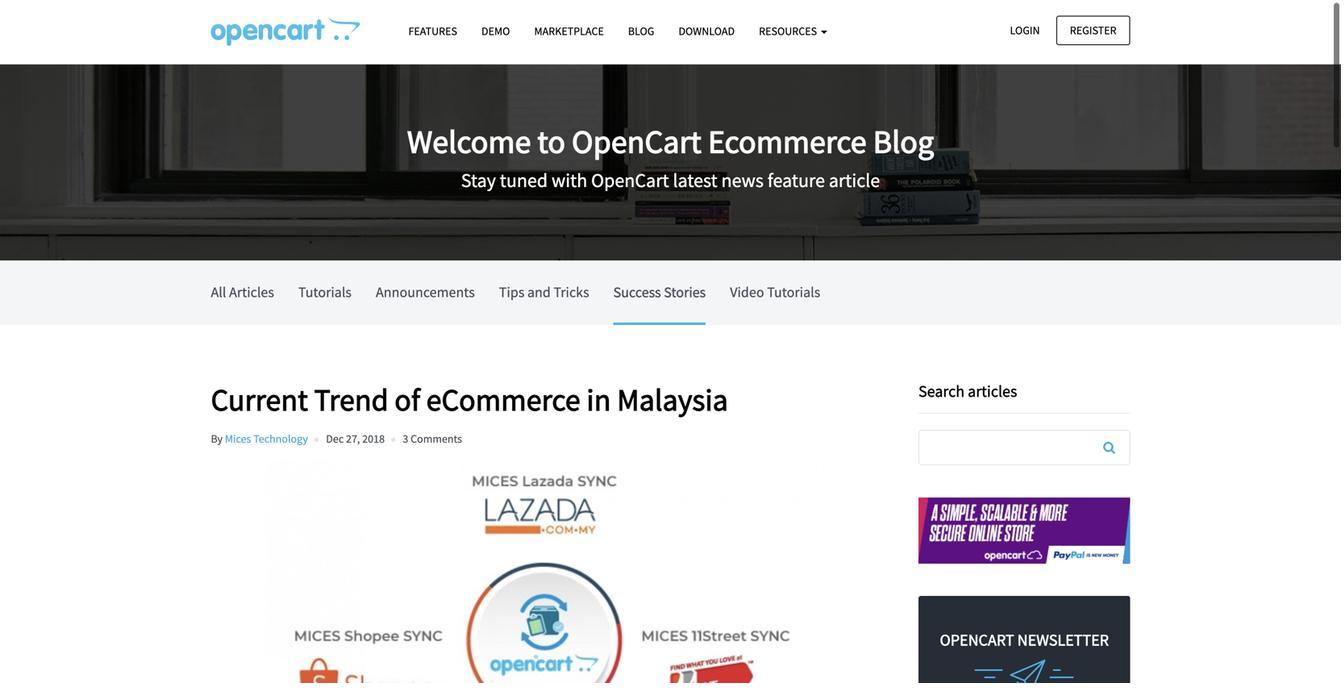 Task type: describe. For each thing, give the bounding box(es) containing it.
blog inside welcome to opencart ecommerce blog stay tuned with opencart latest news feature article
[[873, 121, 934, 162]]

to
[[537, 121, 565, 162]]

1 vertical spatial opencart
[[591, 168, 669, 193]]

by mices technology
[[211, 432, 308, 446]]

opencart - blog image
[[211, 17, 360, 46]]

technology
[[253, 432, 308, 446]]

current
[[211, 380, 308, 419]]

3
[[403, 432, 408, 446]]

success stories link
[[613, 261, 706, 323]]

announcements
[[376, 283, 475, 301]]

2018
[[362, 432, 385, 446]]

current trend of ecommerce in malaysia link
[[211, 380, 894, 419]]

in
[[587, 380, 611, 419]]

comments
[[411, 432, 462, 446]]

register link
[[1056, 16, 1130, 45]]

login link
[[996, 16, 1054, 45]]

stay
[[461, 168, 496, 193]]

search
[[919, 381, 965, 401]]

3 comments
[[403, 432, 462, 446]]

all
[[211, 283, 226, 301]]

video tutorials link
[[730, 261, 820, 323]]

tips
[[499, 283, 525, 301]]

2 vertical spatial opencart
[[940, 630, 1014, 650]]

2 tutorials from the left
[[767, 283, 820, 301]]

video
[[730, 283, 764, 301]]

0 vertical spatial opencart
[[572, 121, 702, 162]]

demo
[[481, 24, 510, 38]]

tips and tricks
[[499, 283, 589, 301]]

video tutorials
[[730, 283, 820, 301]]

news
[[721, 168, 764, 193]]

search articles
[[919, 381, 1017, 401]]

search image
[[1103, 441, 1115, 454]]

features link
[[396, 17, 469, 45]]

register
[[1070, 23, 1117, 38]]

mices technology link
[[225, 432, 308, 446]]

all articles
[[211, 283, 274, 301]]

welcome
[[407, 121, 531, 162]]

ecommerce
[[426, 380, 581, 419]]

articles
[[968, 381, 1017, 401]]

demo link
[[469, 17, 522, 45]]

current trend of ecommerce in malaysia
[[211, 380, 728, 419]]

success
[[613, 283, 661, 301]]

article
[[829, 168, 880, 193]]



Task type: vqa. For each thing, say whether or not it's contained in the screenshot.
OpenCart Newsletter
yes



Task type: locate. For each thing, give the bounding box(es) containing it.
trend
[[314, 380, 389, 419]]

malaysia
[[617, 380, 728, 419]]

and
[[527, 283, 551, 301]]

download
[[679, 24, 735, 38]]

download link
[[667, 17, 747, 45]]

current trend of  ecommerce in malaysia image
[[211, 459, 879, 683]]

blog inside blog link
[[628, 24, 654, 38]]

0 vertical spatial blog
[[628, 24, 654, 38]]

feature
[[768, 168, 825, 193]]

27,
[[346, 432, 360, 446]]

newsletter
[[1018, 630, 1109, 650]]

dec
[[326, 432, 344, 446]]

0 horizontal spatial tutorials
[[298, 283, 352, 301]]

blog up article
[[873, 121, 934, 162]]

of
[[395, 380, 420, 419]]

all articles link
[[211, 261, 274, 323]]

tuned
[[500, 168, 548, 193]]

ecommerce
[[708, 121, 867, 162]]

by
[[211, 432, 223, 446]]

with
[[552, 168, 587, 193]]

features
[[409, 24, 457, 38]]

0 horizontal spatial blog
[[628, 24, 654, 38]]

welcome to opencart ecommerce blog stay tuned with opencart latest news feature article
[[407, 121, 934, 193]]

tricks
[[554, 283, 589, 301]]

1 horizontal spatial blog
[[873, 121, 934, 162]]

opencart newsletter
[[940, 630, 1109, 650]]

marketplace
[[534, 24, 604, 38]]

tutorials right "articles"
[[298, 283, 352, 301]]

dec 27, 2018
[[326, 432, 385, 446]]

mices
[[225, 432, 251, 446]]

opencart
[[572, 121, 702, 162], [591, 168, 669, 193], [940, 630, 1014, 650]]

login
[[1010, 23, 1040, 38]]

1 vertical spatial blog
[[873, 121, 934, 162]]

blog link
[[616, 17, 667, 45]]

resources
[[759, 24, 819, 38]]

1 tutorials from the left
[[298, 283, 352, 301]]

blog left download
[[628, 24, 654, 38]]

articles
[[229, 283, 274, 301]]

success stories
[[613, 283, 706, 301]]

None text field
[[919, 431, 1130, 465]]

blog
[[628, 24, 654, 38], [873, 121, 934, 162]]

latest
[[673, 168, 718, 193]]

1 horizontal spatial tutorials
[[767, 283, 820, 301]]

resources link
[[747, 17, 840, 45]]

tutorials right video in the right of the page
[[767, 283, 820, 301]]

tips and tricks link
[[499, 261, 589, 323]]

marketplace link
[[522, 17, 616, 45]]

tutorials link
[[298, 261, 352, 323]]

stories
[[664, 283, 706, 301]]

tutorials
[[298, 283, 352, 301], [767, 283, 820, 301]]

announcements link
[[376, 261, 475, 323]]



